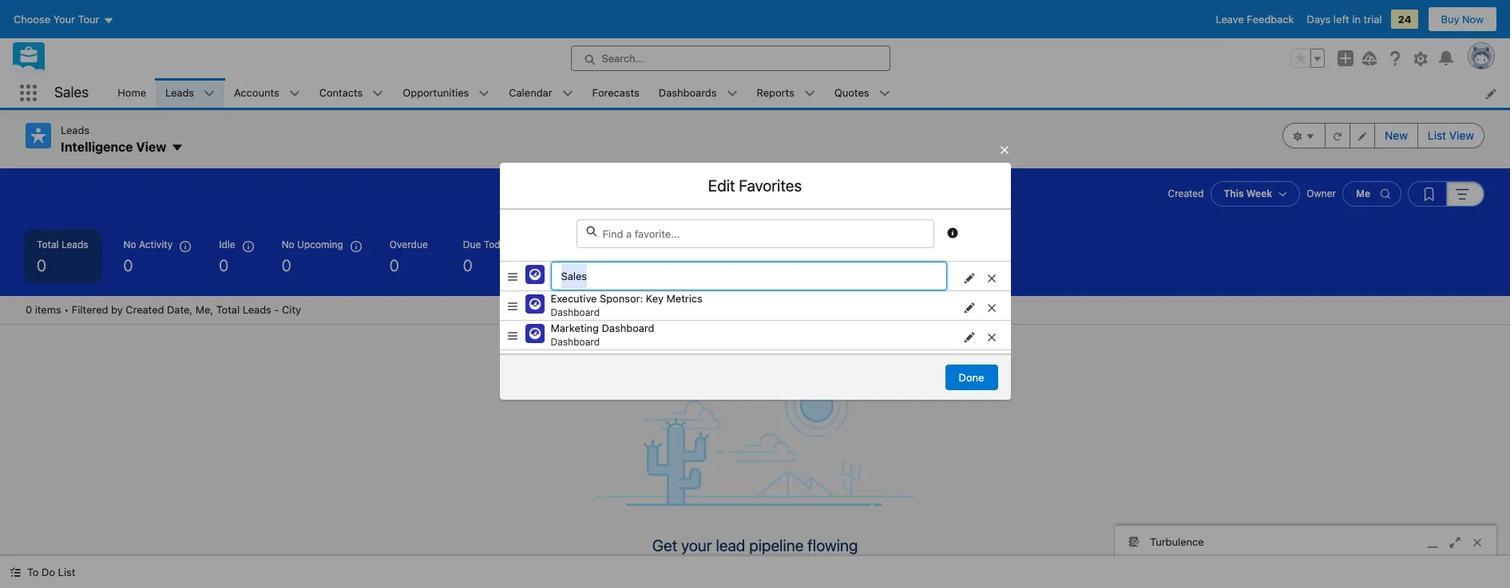 Task type: locate. For each thing, give the bounding box(es) containing it.
0 vertical spatial total
[[37, 239, 59, 251]]

home
[[118, 86, 146, 99]]

1 vertical spatial your
[[746, 563, 767, 576]]

24
[[1398, 13, 1412, 26]]

there
[[616, 563, 641, 576]]

key performance indicators group
[[0, 229, 1510, 296]]

list
[[108, 78, 1510, 108]]

to
[[27, 566, 39, 579]]

group down list view button
[[1408, 181, 1485, 207]]

dashboard down marketing
[[551, 336, 600, 348]]

view for list view
[[1450, 129, 1475, 142]]

2 no from the left
[[282, 239, 294, 251]]

due today 0
[[463, 239, 511, 275]]

0 vertical spatial created
[[1168, 188, 1204, 200]]

0 inside due today 0
[[463, 256, 473, 275]]

0 horizontal spatial created
[[126, 304, 164, 316]]

total right the me,
[[216, 304, 240, 316]]

sponsor:
[[600, 293, 643, 305]]

leads
[[662, 563, 688, 576]]

that
[[691, 563, 710, 576]]

dashboard
[[551, 307, 600, 319], [602, 322, 655, 335], [551, 336, 600, 348]]

search... button
[[571, 46, 890, 71]]

leads up the intelligence
[[61, 124, 90, 137]]

0 items • filtered by created date, me, total leads - city status
[[26, 304, 301, 316]]

list
[[1428, 129, 1447, 142], [58, 566, 75, 579]]

here.
[[901, 563, 925, 576]]

0 horizontal spatial total
[[37, 239, 59, 251]]

favorites
[[739, 177, 802, 195]]

opportunities link
[[393, 78, 479, 108]]

this
[[1224, 188, 1244, 200]]

days left in trial
[[1307, 13, 1382, 26]]

accounts list item
[[225, 78, 310, 108]]

quotes link
[[825, 78, 879, 108]]

to do list
[[27, 566, 75, 579]]

1 vertical spatial created
[[126, 304, 164, 316]]

0
[[37, 256, 46, 275], [123, 256, 133, 275], [219, 256, 229, 275], [282, 256, 291, 275], [390, 256, 399, 275], [463, 256, 473, 275], [546, 256, 556, 275], [26, 304, 32, 316]]

new
[[1385, 129, 1408, 142]]

group
[[1292, 49, 1325, 68], [1283, 123, 1485, 149], [1408, 181, 1485, 207]]

None text field
[[551, 262, 947, 291]]

today
[[484, 239, 511, 251]]

accounts link
[[225, 78, 289, 108]]

list box containing executive sponsor: key metrics
[[500, 261, 1011, 351]]

0 vertical spatial your
[[681, 537, 712, 555]]

total
[[37, 239, 59, 251], [216, 304, 240, 316]]

week
[[1247, 188, 1273, 200]]

lead
[[716, 537, 746, 555]]

no
[[123, 239, 136, 251], [282, 239, 294, 251]]

list right new on the top of the page
[[1428, 129, 1447, 142]]

do
[[42, 566, 55, 579]]

0 down "due"
[[463, 256, 473, 275]]

0 up items
[[37, 256, 46, 275]]

group down days
[[1292, 49, 1325, 68]]

0 down overdue
[[390, 256, 399, 275]]

leads up •
[[61, 239, 88, 251]]

no right idle
[[282, 239, 294, 251]]

0 vertical spatial dashboard
[[551, 307, 600, 319]]

your
[[681, 537, 712, 555], [746, 563, 767, 576]]

0 down no upcoming
[[282, 256, 291, 275]]

view for intelligence view
[[136, 139, 166, 154]]

0 vertical spatial list
[[1428, 129, 1447, 142]]

view right new on the top of the page
[[1450, 129, 1475, 142]]

filtered
[[72, 304, 108, 316]]

created right by
[[126, 304, 164, 316]]

dashboard down executive sponsor: key metrics dashboard at the left of page
[[602, 322, 655, 335]]

calendar
[[509, 86, 552, 99]]

your up that
[[681, 537, 712, 555]]

new button
[[1375, 123, 1419, 149]]

left
[[1334, 13, 1350, 26]]

0 items • filtered by created date, me, total leads - city
[[26, 304, 301, 316]]

1 vertical spatial list
[[58, 566, 75, 579]]

turbulence
[[1150, 536, 1204, 548]]

buy
[[1441, 13, 1460, 26]]

days
[[1307, 13, 1331, 26]]

your right match
[[746, 563, 767, 576]]

Find a favorite... search field
[[576, 220, 934, 248]]

calendar list item
[[499, 78, 583, 108]]

when
[[585, 563, 613, 576]]

1 horizontal spatial view
[[1450, 129, 1475, 142]]

1 horizontal spatial list
[[1428, 129, 1447, 142]]

selections,
[[770, 563, 822, 576]]

0 horizontal spatial view
[[136, 139, 166, 154]]

contacts
[[319, 86, 363, 99]]

1 horizontal spatial upcoming
[[546, 239, 592, 251]]

you'll
[[825, 563, 851, 576]]

executive
[[551, 293, 597, 305]]

list right do
[[58, 566, 75, 579]]

get
[[652, 537, 677, 555]]

1 vertical spatial total
[[216, 304, 240, 316]]

0 horizontal spatial upcoming
[[297, 239, 343, 251]]

no left activity
[[123, 239, 136, 251]]

total up items
[[37, 239, 59, 251]]

0 inside overdue 0
[[390, 256, 399, 275]]

marketing dashboard dashboard
[[551, 322, 655, 348]]

this week
[[1224, 188, 1273, 200]]

me
[[1356, 188, 1371, 200]]

view inside button
[[1450, 129, 1475, 142]]

group up me button
[[1283, 123, 1485, 149]]

group containing new
[[1283, 123, 1485, 149]]

upcoming up city
[[297, 239, 343, 251]]

leads right home
[[165, 86, 194, 99]]

forecasts link
[[583, 78, 649, 108]]

1 no from the left
[[123, 239, 136, 251]]

list box
[[500, 261, 1011, 351]]

match
[[713, 563, 743, 576]]

view right the intelligence
[[136, 139, 166, 154]]

dashboard down executive
[[551, 307, 600, 319]]

pipeline
[[749, 537, 804, 555]]

0 down no activity
[[123, 256, 133, 275]]

1 vertical spatial group
[[1283, 123, 1485, 149]]

home link
[[108, 78, 156, 108]]

0 horizontal spatial no
[[123, 239, 136, 251]]

executive sponsor: key metrics dashboard
[[551, 293, 703, 319]]

accounts
[[234, 86, 279, 99]]

upcoming
[[297, 239, 343, 251], [546, 239, 592, 251]]

upcoming up executive
[[546, 239, 592, 251]]

view
[[1450, 129, 1475, 142], [136, 139, 166, 154]]

created left this
[[1168, 188, 1204, 200]]

1 horizontal spatial no
[[282, 239, 294, 251]]

me,
[[195, 304, 213, 316]]



Task type: describe. For each thing, give the bounding box(es) containing it.
them
[[873, 563, 898, 576]]

leads list item
[[156, 78, 225, 108]]

now
[[1463, 13, 1484, 26]]

total leads 0
[[37, 239, 88, 275]]

by
[[111, 304, 123, 316]]

key
[[646, 293, 664, 305]]

metrics
[[667, 293, 703, 305]]

no for no activity
[[123, 239, 136, 251]]

contacts list item
[[310, 78, 393, 108]]

quotes
[[835, 86, 869, 99]]

opportunities list item
[[393, 78, 499, 108]]

to do list button
[[0, 557, 85, 589]]

this week button
[[1211, 181, 1301, 207]]

1 vertical spatial dashboard
[[602, 322, 655, 335]]

dashboard inside executive sponsor: key metrics dashboard
[[551, 307, 600, 319]]

0 down idle
[[219, 256, 229, 275]]

none text field inside list box
[[551, 262, 947, 291]]

2 vertical spatial group
[[1408, 181, 1485, 207]]

intelligence view
[[61, 139, 166, 154]]

overdue 0
[[390, 239, 428, 275]]

reports list item
[[747, 78, 825, 108]]

no for no upcoming
[[282, 239, 294, 251]]

city
[[282, 304, 301, 316]]

list view button
[[1418, 123, 1485, 149]]

dashboards list item
[[649, 78, 747, 108]]

dashboards link
[[649, 78, 726, 108]]

leads inside total leads 0
[[61, 239, 88, 251]]

0 left items
[[26, 304, 32, 316]]

due
[[463, 239, 481, 251]]

date,
[[167, 304, 193, 316]]

get your lead pipeline flowing when there are leads that match your selections, you'll see them here.
[[585, 537, 925, 576]]

trial
[[1364, 13, 1382, 26]]

done button
[[945, 365, 998, 391]]

forecasts
[[592, 86, 640, 99]]

leave feedback
[[1216, 13, 1294, 26]]

1 horizontal spatial total
[[216, 304, 240, 316]]

opportunities
[[403, 86, 469, 99]]

reports link
[[747, 78, 804, 108]]

buy now button
[[1428, 6, 1498, 32]]

leads link
[[156, 78, 204, 108]]

1 horizontal spatial your
[[746, 563, 767, 576]]

idle
[[219, 239, 235, 251]]

calendar link
[[499, 78, 562, 108]]

0 horizontal spatial your
[[681, 537, 712, 555]]

0 up executive
[[546, 256, 556, 275]]

items
[[35, 304, 61, 316]]

total inside total leads 0
[[37, 239, 59, 251]]

edit
[[708, 177, 735, 195]]

edit favorites
[[708, 177, 802, 195]]

marketing
[[551, 322, 599, 335]]

-
[[274, 304, 279, 316]]

2 vertical spatial dashboard
[[551, 336, 600, 348]]

in
[[1353, 13, 1361, 26]]

lead view settings image
[[1283, 123, 1326, 149]]

2 upcoming from the left
[[546, 239, 592, 251]]

•
[[64, 304, 69, 316]]

intelligence
[[61, 139, 133, 154]]

flowing
[[808, 537, 858, 555]]

me button
[[1343, 181, 1402, 207]]

1 horizontal spatial created
[[1168, 188, 1204, 200]]

text default image
[[10, 567, 21, 579]]

overdue
[[390, 239, 428, 251]]

done
[[959, 371, 984, 384]]

reports
[[757, 86, 795, 99]]

contacts link
[[310, 78, 373, 108]]

0 vertical spatial group
[[1292, 49, 1325, 68]]

leads left -
[[243, 304, 271, 316]]

search...
[[602, 52, 645, 65]]

no upcoming
[[282, 239, 343, 251]]

list view
[[1428, 129, 1475, 142]]

leads inside list item
[[165, 86, 194, 99]]

leave
[[1216, 13, 1244, 26]]

quotes list item
[[825, 78, 900, 108]]

sales
[[54, 84, 89, 101]]

1 upcoming from the left
[[297, 239, 343, 251]]

buy now
[[1441, 13, 1484, 26]]

feedback
[[1247, 13, 1294, 26]]

0 inside total leads 0
[[37, 256, 46, 275]]

list containing home
[[108, 78, 1510, 108]]

0 horizontal spatial list
[[58, 566, 75, 579]]

are
[[644, 563, 659, 576]]

see
[[853, 563, 871, 576]]

dashboards
[[659, 86, 717, 99]]

owner
[[1307, 188, 1337, 200]]

no activity
[[123, 239, 173, 251]]

leave feedback link
[[1216, 13, 1294, 26]]

activity
[[139, 239, 173, 251]]



Task type: vqa. For each thing, say whether or not it's contained in the screenshot.
text default icon for Quotes
no



